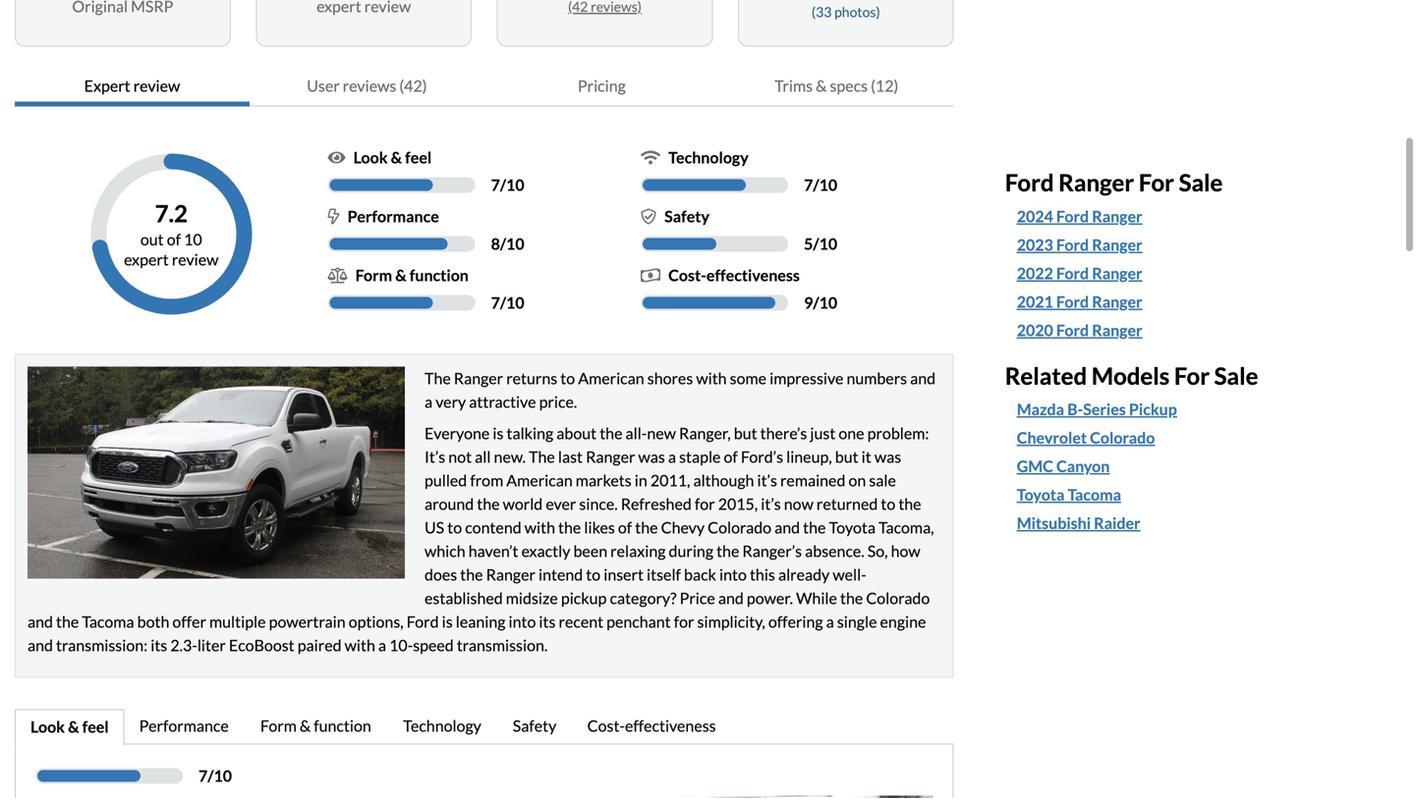 Task type: locate. For each thing, give the bounding box(es) containing it.
it's left now in the right bottom of the page
[[761, 495, 781, 514]]

technology tab
[[388, 710, 498, 747]]

1 horizontal spatial function
[[410, 266, 469, 285]]

ranger's
[[742, 542, 802, 561]]

2023
[[1017, 235, 1053, 254]]

performance inside "tab"
[[139, 717, 229, 736]]

it
[[862, 448, 871, 467]]

for for ranger
[[1139, 169, 1174, 197]]

tab panel
[[15, 745, 954, 799]]

0 vertical spatial but
[[734, 424, 757, 443]]

power.
[[747, 589, 793, 608]]

1 vertical spatial technology
[[403, 717, 481, 736]]

remained
[[780, 471, 846, 491]]

single
[[837, 613, 877, 632]]

the up tacoma,
[[899, 495, 921, 514]]

0 horizontal spatial safety
[[513, 717, 557, 736]]

was right it on the right bottom of the page
[[874, 448, 901, 467]]

for down price
[[674, 613, 694, 632]]

0 horizontal spatial into
[[509, 613, 536, 632]]

0 vertical spatial its
[[539, 613, 556, 632]]

/ for look & feel
[[500, 176, 506, 195]]

0 horizontal spatial tacoma
[[82, 613, 134, 632]]

& down paired
[[300, 717, 311, 736]]

is up new.
[[493, 424, 504, 443]]

with left the some
[[696, 369, 727, 388]]

its down 'both'
[[151, 636, 167, 656]]

feel down (42)
[[405, 148, 432, 167]]

into down midsize
[[509, 613, 536, 632]]

performance tab
[[124, 710, 246, 747]]

0 horizontal spatial its
[[151, 636, 167, 656]]

the down well-
[[840, 589, 863, 608]]

it's
[[425, 448, 445, 467]]

mitsubishi
[[1017, 514, 1091, 533]]

form & function right balance scale image
[[355, 266, 469, 285]]

of inside 7.2 out of 10 expert review
[[167, 230, 181, 249]]

the inside the ranger returns to american shores with some impressive numbers and a very attractive price.
[[425, 369, 451, 388]]

cost- right safety tab
[[587, 717, 625, 736]]

0 horizontal spatial the
[[425, 369, 451, 388]]

1 vertical spatial with
[[525, 519, 555, 538]]

1 horizontal spatial into
[[719, 566, 747, 585]]

1 horizontal spatial with
[[525, 519, 555, 538]]

0 vertical spatial of
[[167, 230, 181, 249]]

us
[[425, 519, 444, 538]]

0 vertical spatial for
[[1139, 169, 1174, 197]]

colorado up engine
[[866, 589, 930, 608]]

cost- right money bill wave icon on the left top of page
[[668, 266, 707, 285]]

tab list containing performance
[[15, 710, 954, 747]]

0 horizontal spatial american
[[506, 471, 573, 491]]

0 vertical spatial tab list
[[15, 66, 954, 107]]

1 horizontal spatial tacoma
[[1068, 486, 1121, 505]]

colorado down 2015,
[[708, 519, 772, 538]]

balance scale image
[[328, 268, 347, 284]]

and inside the ranger returns to american shores with some impressive numbers and a very attractive price.
[[910, 369, 936, 388]]

into
[[719, 566, 747, 585], [509, 613, 536, 632]]

leaning
[[456, 613, 506, 632]]

toyota down gmc
[[1017, 486, 1065, 505]]

0 horizontal spatial technology
[[403, 717, 481, 736]]

7 / 10 up 8 / 10
[[491, 176, 524, 195]]

2020
[[1017, 321, 1053, 340]]

ford up speed on the bottom left
[[407, 613, 439, 632]]

tab list
[[15, 66, 954, 107], [15, 710, 954, 747]]

to up the price.
[[560, 369, 575, 388]]

tacoma down "canyon"
[[1068, 486, 1121, 505]]

pricing
[[578, 76, 626, 95]]

0 vertical spatial into
[[719, 566, 747, 585]]

toyota inside mazda b-series pickup chevrolet colorado gmc canyon toyota tacoma mitsubishi raider
[[1017, 486, 1065, 505]]

2 horizontal spatial colorado
[[1090, 429, 1155, 448]]

1 horizontal spatial safety
[[664, 207, 710, 226]]

1 vertical spatial for
[[1174, 362, 1210, 390]]

0 vertical spatial cost-
[[668, 266, 707, 285]]

intend
[[539, 566, 583, 585]]

0 vertical spatial cost-effectiveness
[[668, 266, 800, 285]]

colorado inside mazda b-series pickup chevrolet colorado gmc canyon toyota tacoma mitsubishi raider
[[1090, 429, 1155, 448]]

1 vertical spatial look & feel
[[30, 718, 109, 737]]

1 horizontal spatial the
[[529, 448, 555, 467]]

2020 ford ranger link up related models for sale
[[1017, 319, 1381, 342]]

world
[[503, 495, 543, 514]]

expert
[[84, 76, 130, 95], [124, 250, 169, 269]]

0 vertical spatial the
[[425, 369, 451, 388]]

1 vertical spatial is
[[442, 613, 453, 632]]

2 tab list from the top
[[15, 710, 954, 747]]

mazda b-series pickup link
[[1017, 398, 1177, 422]]

chevrolet
[[1017, 429, 1087, 448]]

price
[[680, 589, 715, 608]]

ford right "2021"
[[1056, 292, 1089, 311]]

haven't
[[468, 542, 518, 561]]

american inside the ranger returns to american shores with some impressive numbers and a very attractive price.
[[578, 369, 644, 388]]

& down transmission:
[[68, 718, 79, 737]]

of right likes
[[618, 519, 632, 538]]

with down options,
[[345, 636, 375, 656]]

1 vertical spatial form
[[260, 717, 297, 736]]

7 up 5
[[804, 176, 813, 195]]

2 vertical spatial with
[[345, 636, 375, 656]]

look inside tab
[[30, 718, 65, 737]]

effectiveness
[[707, 266, 800, 285], [625, 717, 716, 736]]

2021 ford ranger link
[[1017, 290, 1381, 314], [1017, 290, 1143, 314]]

1 vertical spatial performance
[[139, 717, 229, 736]]

a
[[425, 393, 433, 412], [668, 448, 676, 467], [826, 613, 834, 632], [378, 636, 386, 656]]

cost-effectiveness tab
[[573, 710, 733, 747]]

2019 ford ranger test drive review lookandfeelimage image
[[556, 797, 933, 799]]

penchant
[[607, 613, 671, 632]]

0 vertical spatial tacoma
[[1068, 486, 1121, 505]]

money bill wave image
[[641, 268, 661, 284]]

2023 ford ranger link
[[1017, 233, 1381, 257], [1017, 233, 1143, 257]]

speed
[[413, 636, 454, 656]]

liter
[[197, 636, 226, 656]]

safety down transmission.
[[513, 717, 557, 736]]

5
[[804, 234, 813, 254]]

& for trims & specs (12) tab
[[816, 76, 827, 95]]

2019 ford ranger test drive review summaryimage image
[[28, 367, 405, 579]]

established
[[425, 589, 503, 608]]

of up although
[[724, 448, 738, 467]]

tacoma up transmission:
[[82, 613, 134, 632]]

1 horizontal spatial american
[[578, 369, 644, 388]]

look right eye "image"
[[353, 148, 388, 167]]

which
[[425, 542, 465, 561]]

1 vertical spatial tab list
[[15, 710, 954, 747]]

1 vertical spatial american
[[506, 471, 573, 491]]

10 up '5 / 10'
[[819, 176, 837, 195]]

wifi image
[[641, 150, 661, 166]]

1 vertical spatial form & function
[[260, 717, 371, 736]]

the up established
[[460, 566, 483, 585]]

10 up 8 / 10
[[506, 176, 524, 195]]

0 horizontal spatial form
[[260, 717, 297, 736]]

1 horizontal spatial look & feel
[[353, 148, 432, 167]]

toyota
[[1017, 486, 1065, 505], [829, 519, 876, 538]]

multiple
[[209, 613, 266, 632]]

1 vertical spatial its
[[151, 636, 167, 656]]

0 vertical spatial toyota
[[1017, 486, 1065, 505]]

expert inside tab
[[84, 76, 130, 95]]

the up very
[[425, 369, 451, 388]]

1 horizontal spatial technology
[[668, 148, 749, 167]]

to inside the ranger returns to american shores with some impressive numbers and a very attractive price.
[[560, 369, 575, 388]]

tacoma inside everyone is talking about the all-new ranger, but there's just one problem: it's not all new. the last ranger was a staple of ford's lineup, but it was pulled from american markets in 2011, although it's remained on sale around the world ever since. refreshed for 2015, it's now returned to the us to contend with the likes of the chevy colorado and the toyota tacoma, which haven't exactly been relaxing during the ranger's absence. so, how does the ranger intend to insert itself back into this already well- established midsize pickup category? price and power. while the colorado and the tacoma both offer multiple powertrain options, ford is leaning into its recent penchant for simplicity, offering a single engine and transmission: its 2.3-liter ecoboost paired with a 10-speed transmission.
[[82, 613, 134, 632]]

1 vertical spatial expert
[[124, 250, 169, 269]]

a left single
[[826, 613, 834, 632]]

/
[[500, 176, 506, 195], [813, 176, 819, 195], [500, 234, 506, 254], [813, 234, 819, 254], [500, 293, 506, 313], [813, 293, 819, 313], [208, 767, 214, 786]]

the down talking
[[529, 448, 555, 467]]

0 vertical spatial with
[[696, 369, 727, 388]]

new
[[647, 424, 676, 443]]

& left the specs
[[816, 76, 827, 95]]

cost- inside tab
[[587, 717, 625, 736]]

10 down 7.2
[[184, 230, 202, 249]]

it's down ford's
[[757, 471, 777, 491]]

1 horizontal spatial its
[[539, 613, 556, 632]]

10 down performance "tab"
[[214, 767, 232, 786]]

10 right 5
[[819, 234, 837, 254]]

with up 'exactly'
[[525, 519, 555, 538]]

pickup
[[1129, 400, 1177, 419]]

1 vertical spatial sale
[[1214, 362, 1258, 390]]

0 horizontal spatial look & feel
[[30, 718, 109, 737]]

simplicity,
[[697, 613, 765, 632]]

form right balance scale image
[[355, 266, 392, 285]]

but left it on the right bottom of the page
[[835, 448, 859, 467]]

& for form & function tab
[[300, 717, 311, 736]]

1 vertical spatial toyota
[[829, 519, 876, 538]]

0 vertical spatial sale
[[1179, 169, 1223, 197]]

10 down 8 / 10
[[506, 293, 524, 313]]

form & function down paired
[[260, 717, 371, 736]]

effectiveness inside cost-effectiveness tab
[[625, 717, 716, 736]]

10 for safety
[[819, 234, 837, 254]]

1 horizontal spatial toyota
[[1017, 486, 1065, 505]]

10 for technology
[[819, 176, 837, 195]]

was
[[638, 448, 665, 467], [874, 448, 901, 467]]

10 for form & function
[[506, 293, 524, 313]]

was down new
[[638, 448, 665, 467]]

0 horizontal spatial cost-
[[587, 717, 625, 736]]

technology
[[668, 148, 749, 167], [403, 717, 481, 736]]

0 horizontal spatial feel
[[82, 718, 109, 737]]

reviews
[[343, 76, 396, 95]]

0 horizontal spatial of
[[167, 230, 181, 249]]

colorado down series
[[1090, 429, 1155, 448]]

/ for cost-effectiveness
[[813, 293, 819, 313]]

0 vertical spatial it's
[[757, 471, 777, 491]]

1 horizontal spatial cost-
[[668, 266, 707, 285]]

well-
[[833, 566, 867, 585]]

safety tab
[[498, 710, 573, 747]]

to
[[560, 369, 575, 388], [881, 495, 896, 514], [447, 519, 462, 538], [586, 566, 601, 585]]

look & feel down transmission:
[[30, 718, 109, 737]]

performance down 2.3-
[[139, 717, 229, 736]]

american left shores
[[578, 369, 644, 388]]

toyota down returned
[[829, 519, 876, 538]]

1 was from the left
[[638, 448, 665, 467]]

2 vertical spatial of
[[618, 519, 632, 538]]

its down midsize
[[539, 613, 556, 632]]

everyone is talking about the all-new ranger, but there's just one problem: it's not all new. the last ranger was a staple of ford's lineup, but it was pulled from american markets in 2011, although it's remained on sale around the world ever since. refreshed for 2015, it's now returned to the us to contend with the likes of the chevy colorado and the toyota tacoma, which haven't exactly been relaxing during the ranger's absence. so, how does the ranger intend to insert itself back into this already well- established midsize pickup category? price and power. while the colorado and the tacoma both offer multiple powertrain options, ford is leaning into its recent penchant for simplicity, offering a single engine and transmission: its 2.3-liter ecoboost paired with a 10-speed transmission.
[[28, 424, 934, 656]]

in
[[635, 471, 647, 491]]

1 horizontal spatial was
[[874, 448, 901, 467]]

the right during
[[717, 542, 739, 561]]

1 vertical spatial colorado
[[708, 519, 772, 538]]

for down although
[[695, 495, 715, 514]]

0 horizontal spatial toyota
[[829, 519, 876, 538]]

safety inside tab
[[513, 717, 557, 736]]

american
[[578, 369, 644, 388], [506, 471, 573, 491]]

is up speed on the bottom left
[[442, 613, 453, 632]]

form down the ecoboost
[[260, 717, 297, 736]]

7 up 8
[[491, 176, 500, 195]]

a up 2011, on the bottom of page
[[668, 448, 676, 467]]

0 horizontal spatial function
[[314, 717, 371, 736]]

sale
[[1179, 169, 1223, 197], [1214, 362, 1258, 390]]

some
[[730, 369, 767, 388]]

pricing tab
[[484, 66, 719, 107]]

0 vertical spatial feel
[[405, 148, 432, 167]]

but up ford's
[[734, 424, 757, 443]]

while
[[796, 589, 837, 608]]

1 horizontal spatial performance
[[347, 207, 439, 226]]

markets
[[576, 471, 632, 491]]

1 horizontal spatial but
[[835, 448, 859, 467]]

1 tab list from the top
[[15, 66, 954, 107]]

talking
[[507, 424, 554, 443]]

tab list containing expert review
[[15, 66, 954, 107]]

the down from
[[477, 495, 500, 514]]

ford inside everyone is talking about the all-new ranger, but there's just one problem: it's not all new. the last ranger was a staple of ford's lineup, but it was pulled from american markets in 2011, although it's remained on sale around the world ever since. refreshed for 2015, it's now returned to the us to contend with the likes of the chevy colorado and the toyota tacoma, which haven't exactly been relaxing during the ranger's absence. so, how does the ranger intend to insert itself back into this already well- established midsize pickup category? price and power. while the colorado and the tacoma both offer multiple powertrain options, ford is leaning into its recent penchant for simplicity, offering a single engine and transmission: its 2.3-liter ecoboost paired with a 10-speed transmission.
[[407, 613, 439, 632]]

likes
[[584, 519, 615, 538]]

10 right 9
[[819, 293, 837, 313]]

1 horizontal spatial look
[[353, 148, 388, 167]]

0 horizontal spatial was
[[638, 448, 665, 467]]

feel down transmission:
[[82, 718, 109, 737]]

performance right bolt icon
[[347, 207, 439, 226]]

1 vertical spatial feel
[[82, 718, 109, 737]]

0 vertical spatial review
[[133, 76, 180, 95]]

10
[[506, 176, 524, 195], [819, 176, 837, 195], [184, 230, 202, 249], [506, 234, 524, 254], [819, 234, 837, 254], [506, 293, 524, 313], [819, 293, 837, 313], [214, 767, 232, 786]]

7 / 10 down 8 / 10
[[491, 293, 524, 313]]

the inside everyone is talking about the all-new ranger, but there's just one problem: it's not all new. the last ranger was a staple of ford's lineup, but it was pulled from american markets in 2011, although it's remained on sale around the world ever since. refreshed for 2015, it's now returned to the us to contend with the likes of the chevy colorado and the toyota tacoma, which haven't exactly been relaxing during the ranger's absence. so, how does the ranger intend to insert itself back into this already well- established midsize pickup category? price and power. while the colorado and the tacoma both offer multiple powertrain options, ford is leaning into its recent penchant for simplicity, offering a single engine and transmission: its 2.3-liter ecoboost paired with a 10-speed transmission.
[[529, 448, 555, 467]]

technology right wifi image
[[668, 148, 749, 167]]

chevy
[[661, 519, 705, 538]]

1 vertical spatial cost-effectiveness
[[587, 717, 716, 736]]

1 vertical spatial safety
[[513, 717, 557, 736]]

(33
[[812, 4, 832, 20]]

0 vertical spatial expert
[[84, 76, 130, 95]]

10 right 8
[[506, 234, 524, 254]]

ranger,
[[679, 424, 731, 443]]

shield check image
[[641, 209, 657, 225]]

cost-effectiveness
[[668, 266, 800, 285], [587, 717, 716, 736]]

the
[[425, 369, 451, 388], [529, 448, 555, 467]]

into left this
[[719, 566, 747, 585]]

7 / 10 up '5 / 10'
[[804, 176, 837, 195]]

1 vertical spatial tacoma
[[82, 613, 134, 632]]

the up transmission:
[[56, 613, 79, 632]]

chevrolet colorado link
[[1017, 427, 1155, 450]]

eye image
[[328, 150, 346, 166]]

1 vertical spatial but
[[835, 448, 859, 467]]

tab panel containing 7
[[15, 745, 954, 799]]

a left very
[[425, 393, 433, 412]]

1 vertical spatial it's
[[761, 495, 781, 514]]

1 vertical spatial cost-
[[587, 717, 625, 736]]

tacoma,
[[879, 519, 934, 538]]

performance
[[347, 207, 439, 226], [139, 717, 229, 736]]

1 vertical spatial effectiveness
[[625, 717, 716, 736]]

7 / 10
[[491, 176, 524, 195], [804, 176, 837, 195], [491, 293, 524, 313], [199, 767, 232, 786]]

2024 ford ranger link
[[1017, 205, 1381, 228], [1017, 205, 1143, 228]]

ford right 2022
[[1056, 264, 1089, 283]]

0 vertical spatial colorado
[[1090, 429, 1155, 448]]

not
[[448, 448, 472, 467]]

2 horizontal spatial with
[[696, 369, 727, 388]]

1 vertical spatial of
[[724, 448, 738, 467]]

look down transmission:
[[30, 718, 65, 737]]

(33 photos)
[[812, 4, 880, 20]]

form
[[355, 266, 392, 285], [260, 717, 297, 736]]

expert review tab
[[15, 66, 250, 107]]

7 for look & feel
[[491, 176, 500, 195]]

there's
[[760, 424, 807, 443]]

is
[[493, 424, 504, 443], [442, 613, 453, 632]]

0 vertical spatial function
[[410, 266, 469, 285]]

technology down speed on the bottom left
[[403, 717, 481, 736]]

american up "world"
[[506, 471, 573, 491]]

7 down 8
[[491, 293, 500, 313]]

0 horizontal spatial colorado
[[708, 519, 772, 538]]

1 vertical spatial the
[[529, 448, 555, 467]]

of right out
[[167, 230, 181, 249]]

cost-effectiveness inside tab
[[587, 717, 716, 736]]

1 vertical spatial look
[[30, 718, 65, 737]]

0 vertical spatial american
[[578, 369, 644, 388]]

for
[[695, 495, 715, 514], [674, 613, 694, 632]]

gmc canyon link
[[1017, 455, 1110, 479]]

0 horizontal spatial look
[[30, 718, 65, 737]]

ford
[[1005, 169, 1054, 197], [1056, 207, 1089, 226], [1056, 235, 1089, 254], [1056, 264, 1089, 283], [1056, 292, 1089, 311], [1056, 321, 1089, 340], [407, 613, 439, 632]]

safety right shield check image
[[664, 207, 710, 226]]

0 horizontal spatial but
[[734, 424, 757, 443]]

look & feel right eye "image"
[[353, 148, 432, 167]]



Task type: describe. For each thing, give the bounding box(es) containing it.
last
[[558, 448, 583, 467]]

impressive
[[770, 369, 844, 388]]

form inside tab
[[260, 717, 297, 736]]

0 vertical spatial performance
[[347, 207, 439, 226]]

pulled
[[425, 471, 467, 491]]

recent
[[559, 613, 604, 632]]

expert inside 7.2 out of 10 expert review
[[124, 250, 169, 269]]

for for models
[[1174, 362, 1210, 390]]

1 horizontal spatial feel
[[405, 148, 432, 167]]

2015,
[[718, 495, 758, 514]]

0 vertical spatial safety
[[664, 207, 710, 226]]

7.2 out of 10 expert review
[[124, 200, 219, 269]]

trims & specs (12) tab
[[719, 66, 954, 107]]

mazda b-series pickup chevrolet colorado gmc canyon toyota tacoma mitsubishi raider
[[1017, 400, 1177, 533]]

bolt image
[[328, 209, 340, 225]]

options,
[[349, 613, 404, 632]]

out
[[140, 230, 164, 249]]

toyota inside everyone is talking about the all-new ranger, but there's just one problem: it's not all new. the last ranger was a staple of ford's lineup, but it was pulled from american markets in 2011, although it's remained on sale around the world ever since. refreshed for 2015, it's now returned to the us to contend with the likes of the chevy colorado and the toyota tacoma, which haven't exactly been relaxing during the ranger's absence. so, how does the ranger intend to insert itself back into this already well- established midsize pickup category? price and power. while the colorado and the tacoma both offer multiple powertrain options, ford is leaning into its recent penchant for simplicity, offering a single engine and transmission: its 2.3-liter ecoboost paired with a 10-speed transmission.
[[829, 519, 876, 538]]

to down sale
[[881, 495, 896, 514]]

7 for form & function
[[491, 293, 500, 313]]

the up relaxing
[[635, 519, 658, 538]]

just
[[810, 424, 836, 443]]

about
[[557, 424, 597, 443]]

7.2
[[155, 200, 188, 228]]

everyone
[[425, 424, 490, 443]]

review inside 7.2 out of 10 expert review
[[172, 250, 219, 269]]

technology inside tab
[[403, 717, 481, 736]]

tacoma inside mazda b-series pickup chevrolet colorado gmc canyon toyota tacoma mitsubishi raider
[[1068, 486, 1121, 505]]

both
[[137, 613, 169, 632]]

staple
[[679, 448, 721, 467]]

2 was from the left
[[874, 448, 901, 467]]

(12)
[[871, 76, 899, 95]]

canyon
[[1056, 457, 1110, 476]]

1 horizontal spatial of
[[618, 519, 632, 538]]

itself
[[647, 566, 681, 585]]

2024
[[1017, 207, 1053, 226]]

paired
[[298, 636, 342, 656]]

& right eye "image"
[[391, 148, 402, 167]]

been
[[573, 542, 607, 561]]

(33 photos) button
[[769, 0, 923, 32]]

the down now in the right bottom of the page
[[803, 519, 826, 538]]

1 vertical spatial for
[[674, 613, 694, 632]]

already
[[778, 566, 830, 585]]

around
[[425, 495, 474, 514]]

/ for safety
[[813, 234, 819, 254]]

(42)
[[399, 76, 427, 95]]

shores
[[647, 369, 693, 388]]

the down ever
[[558, 519, 581, 538]]

0 horizontal spatial is
[[442, 613, 453, 632]]

2021
[[1017, 292, 1053, 311]]

series
[[1083, 400, 1126, 419]]

a left 10-
[[378, 636, 386, 656]]

transmission.
[[457, 636, 548, 656]]

on
[[849, 471, 866, 491]]

price.
[[539, 393, 577, 412]]

10-
[[389, 636, 413, 656]]

ford up 2024
[[1005, 169, 1054, 197]]

2 vertical spatial colorado
[[866, 589, 930, 608]]

during
[[669, 542, 713, 561]]

numbers
[[847, 369, 907, 388]]

0 vertical spatial form
[[355, 266, 392, 285]]

/ for performance
[[500, 234, 506, 254]]

look & feel tab
[[15, 710, 124, 747]]

form & function tab
[[246, 710, 388, 747]]

attractive
[[469, 393, 536, 412]]

0 vertical spatial form & function
[[355, 266, 469, 285]]

with inside the ranger returns to american shores with some impressive numbers and a very attractive price.
[[696, 369, 727, 388]]

0 vertical spatial technology
[[668, 148, 749, 167]]

0 horizontal spatial with
[[345, 636, 375, 656]]

photos)
[[834, 4, 880, 20]]

7 for technology
[[804, 176, 813, 195]]

user reviews (42) tab
[[250, 66, 484, 107]]

offer
[[172, 613, 206, 632]]

pickup
[[561, 589, 607, 608]]

sale for related models for sale
[[1214, 362, 1258, 390]]

category?
[[610, 589, 677, 608]]

insert
[[604, 566, 644, 585]]

midsize
[[506, 589, 558, 608]]

feel inside tab
[[82, 718, 109, 737]]

1 vertical spatial into
[[509, 613, 536, 632]]

this
[[750, 566, 775, 585]]

0 vertical spatial for
[[695, 495, 715, 514]]

american inside everyone is talking about the all-new ranger, but there's just one problem: it's not all new. the last ranger was a staple of ford's lineup, but it was pulled from american markets in 2011, although it's remained on sale around the world ever since. refreshed for 2015, it's now returned to the us to contend with the likes of the chevy colorado and the toyota tacoma, which haven't exactly been relaxing during the ranger's absence. so, how does the ranger intend to insert itself back into this already well- established midsize pickup category? price and power. while the colorado and the tacoma both offer multiple powertrain options, ford is leaning into its recent penchant for simplicity, offering a single engine and transmission: its 2.3-liter ecoboost paired with a 10-speed transmission.
[[506, 471, 573, 491]]

returns
[[506, 369, 557, 388]]

review inside tab
[[133, 76, 180, 95]]

all
[[475, 448, 491, 467]]

sale
[[869, 471, 896, 491]]

2 horizontal spatial of
[[724, 448, 738, 467]]

2011,
[[650, 471, 690, 491]]

2.3-
[[170, 636, 197, 656]]

sale for ford ranger for sale
[[1179, 169, 1223, 197]]

back
[[684, 566, 716, 585]]

ford's
[[741, 448, 783, 467]]

ford right the 2020
[[1056, 321, 1089, 340]]

user reviews (42)
[[307, 76, 427, 95]]

refreshed
[[621, 495, 692, 514]]

& right balance scale image
[[395, 266, 407, 285]]

user
[[307, 76, 340, 95]]

related
[[1005, 362, 1087, 390]]

1 horizontal spatial is
[[493, 424, 504, 443]]

ford right 2024
[[1056, 207, 1089, 226]]

lineup,
[[786, 448, 832, 467]]

9
[[804, 293, 813, 313]]

8 / 10
[[491, 234, 524, 254]]

10 for cost-effectiveness
[[819, 293, 837, 313]]

10 for look & feel
[[506, 176, 524, 195]]

function inside form & function tab
[[314, 717, 371, 736]]

2020 ford ranger link down "2021"
[[1017, 319, 1143, 342]]

10 inside 7.2 out of 10 expert review
[[184, 230, 202, 249]]

now
[[784, 495, 814, 514]]

how
[[891, 542, 921, 561]]

related models for sale
[[1005, 362, 1258, 390]]

ford right '2023'
[[1056, 235, 1089, 254]]

7 / 10 for form & function
[[491, 293, 524, 313]]

relaxing
[[610, 542, 666, 561]]

& for look & feel tab
[[68, 718, 79, 737]]

ever
[[546, 495, 576, 514]]

ford ranger for sale
[[1005, 169, 1223, 197]]

the left the all-
[[600, 424, 623, 443]]

exactly
[[521, 542, 570, 561]]

2022
[[1017, 264, 1053, 283]]

7 / 10 for technology
[[804, 176, 837, 195]]

mazda
[[1017, 400, 1064, 419]]

trims & specs (12)
[[775, 76, 899, 95]]

ecoboost
[[229, 636, 294, 656]]

to down been
[[586, 566, 601, 585]]

7 down performance "tab"
[[199, 767, 208, 786]]

10 for performance
[[506, 234, 524, 254]]

ranger inside the ranger returns to american shores with some impressive numbers and a very attractive price.
[[454, 369, 503, 388]]

form & function inside form & function tab
[[260, 717, 371, 736]]

to right us
[[447, 519, 462, 538]]

/ for form & function
[[500, 293, 506, 313]]

0 vertical spatial look & feel
[[353, 148, 432, 167]]

gmc
[[1017, 457, 1053, 476]]

look & feel inside tab
[[30, 718, 109, 737]]

powertrain
[[269, 613, 346, 632]]

0 vertical spatial look
[[353, 148, 388, 167]]

the ranger returns to american shores with some impressive numbers and a very attractive price.
[[425, 369, 936, 412]]

models
[[1092, 362, 1170, 390]]

7 / 10 down performance "tab"
[[199, 767, 232, 786]]

although
[[693, 471, 754, 491]]

returned
[[817, 495, 878, 514]]

a inside the ranger returns to american shores with some impressive numbers and a very attractive price.
[[425, 393, 433, 412]]

from
[[470, 471, 503, 491]]

toyota tacoma link
[[1017, 484, 1121, 507]]

7 / 10 for look & feel
[[491, 176, 524, 195]]

/ for technology
[[813, 176, 819, 195]]

trims
[[775, 76, 813, 95]]

all-
[[626, 424, 647, 443]]

0 vertical spatial effectiveness
[[707, 266, 800, 285]]

raider
[[1094, 514, 1141, 533]]



Task type: vqa. For each thing, say whether or not it's contained in the screenshot.
BALANCE SCALE icon
yes



